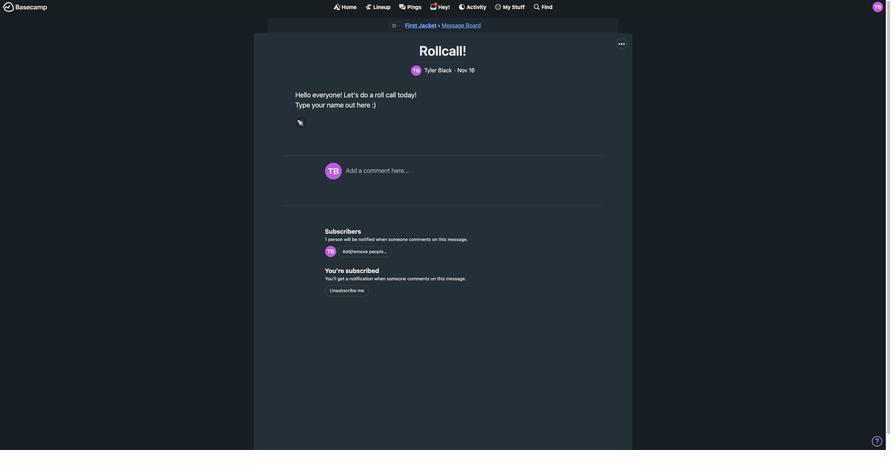 Task type: vqa. For each thing, say whether or not it's contained in the screenshot.
the › Message Board
yes



Task type: describe. For each thing, give the bounding box(es) containing it.
› message board
[[438, 22, 481, 29]]

type
[[296, 101, 310, 109]]

when for you're
[[375, 276, 386, 282]]

stuff
[[512, 4, 525, 10]]

today!
[[398, 91, 417, 99]]

1 vertical spatial tyler black image
[[325, 163, 342, 180]]

switch accounts image
[[3, 2, 47, 13]]

comments for you're
[[408, 276, 430, 282]]

be
[[352, 237, 358, 242]]

activity link
[[459, 3, 487, 10]]

my
[[503, 4, 511, 10]]

message. for you're
[[446, 276, 467, 282]]

hello
[[296, 91, 311, 99]]

message. for subscribers
[[448, 237, 468, 242]]

a inside add a comment here… button
[[359, 167, 362, 175]]

black
[[438, 67, 452, 73]]

main element
[[0, 0, 886, 14]]

first
[[405, 22, 417, 29]]

here
[[357, 101, 371, 109]]

:)
[[372, 101, 376, 109]]

find button
[[534, 3, 553, 10]]

subscribed
[[346, 268, 379, 275]]

first jacket link
[[405, 22, 437, 29]]

home
[[342, 4, 357, 10]]

on for you're
[[431, 276, 436, 282]]

comments for subscribers
[[409, 237, 431, 242]]

name
[[327, 101, 344, 109]]

on for subscribers
[[433, 237, 438, 242]]

1 vertical spatial tyler black image
[[325, 246, 336, 257]]

pings
[[408, 4, 422, 10]]

notified
[[359, 237, 375, 242]]

first jacket
[[405, 22, 437, 29]]

out
[[346, 101, 355, 109]]

you're
[[325, 268, 344, 275]]

hello everyone! let's do a roll call today! type your name out here :)
[[296, 91, 417, 109]]

tyler
[[425, 67, 437, 73]]

add/remove people… link
[[338, 246, 392, 258]]

notification
[[350, 276, 373, 282]]

nov 16 element
[[458, 67, 475, 74]]

activity
[[467, 4, 487, 10]]

you're subscribed you'll get a notification when someone comments on this message.
[[325, 268, 467, 282]]

people…
[[369, 249, 387, 255]]

1 horizontal spatial tyler black image
[[411, 65, 422, 76]]

get
[[338, 276, 345, 282]]

this for you're
[[437, 276, 445, 282]]

everyone!
[[313, 91, 342, 99]]

find
[[542, 4, 553, 10]]



Task type: locate. For each thing, give the bounding box(es) containing it.
nov 16
[[458, 67, 475, 73]]

my stuff button
[[495, 3, 525, 10]]

will
[[344, 237, 351, 242]]

someone for you're
[[387, 276, 406, 282]]

a inside you're subscribed you'll get a notification when someone comments on this message.
[[346, 276, 348, 282]]

comments inside you're subscribed you'll get a notification when someone comments on this message.
[[408, 276, 430, 282]]

tyler black image left tyler
[[411, 65, 422, 76]]

hey! button
[[430, 2, 450, 10]]

comments
[[409, 237, 431, 242], [408, 276, 430, 282]]

roll
[[375, 91, 384, 99]]

1 vertical spatial comments
[[408, 276, 430, 282]]

rollcall!
[[420, 43, 467, 59]]

person
[[328, 237, 343, 242]]

0 vertical spatial when
[[376, 237, 387, 242]]

0 vertical spatial message.
[[448, 237, 468, 242]]

this inside subscribers 1 person will be notified when someone comments on this message.
[[439, 237, 447, 242]]

tyler black image left add
[[325, 163, 342, 180]]

1 horizontal spatial tyler black image
[[873, 2, 884, 12]]

1 vertical spatial someone
[[387, 276, 406, 282]]

this inside you're subscribed you'll get a notification when someone comments on this message.
[[437, 276, 445, 282]]

when inside you're subscribed you'll get a notification when someone comments on this message.
[[375, 276, 386, 282]]

someone inside you're subscribed you'll get a notification when someone comments on this message.
[[387, 276, 406, 282]]

1 vertical spatial message.
[[446, 276, 467, 282]]

0 vertical spatial this
[[439, 237, 447, 242]]

here…
[[392, 167, 409, 175]]

message. inside subscribers 1 person will be notified when someone comments on this message.
[[448, 237, 468, 242]]

home link
[[334, 3, 357, 10]]

2 horizontal spatial a
[[370, 91, 374, 99]]

16
[[469, 67, 475, 73]]

0 vertical spatial tyler black image
[[873, 2, 884, 12]]

when
[[376, 237, 387, 242], [375, 276, 386, 282]]

tyler black image
[[411, 65, 422, 76], [325, 163, 342, 180]]

when inside subscribers 1 person will be notified when someone comments on this message.
[[376, 237, 387, 242]]

comment
[[364, 167, 390, 175]]

lineup link
[[365, 3, 391, 10]]

message.
[[448, 237, 468, 242], [446, 276, 467, 282]]

do
[[360, 91, 368, 99]]

a right add
[[359, 167, 362, 175]]

add
[[346, 167, 357, 175]]

this for subscribers
[[439, 237, 447, 242]]

board
[[466, 22, 481, 29]]

your
[[312, 101, 325, 109]]

me
[[358, 288, 364, 294]]

someone for subscribers
[[389, 237, 408, 242]]

a right get
[[346, 276, 348, 282]]

0 horizontal spatial a
[[346, 276, 348, 282]]

0 horizontal spatial tyler black image
[[325, 246, 336, 257]]

comments inside subscribers 1 person will be notified when someone comments on this message.
[[409, 237, 431, 242]]

someone inside subscribers 1 person will be notified when someone comments on this message.
[[389, 237, 408, 242]]

add a comment here… button
[[346, 163, 596, 194]]

0 horizontal spatial tyler black image
[[325, 163, 342, 180]]

1 vertical spatial this
[[437, 276, 445, 282]]

let's
[[344, 91, 359, 99]]

call
[[386, 91, 396, 99]]

tyler black image
[[873, 2, 884, 12], [325, 246, 336, 257]]

someone down people… at the left
[[387, 276, 406, 282]]

subscribers
[[325, 228, 361, 235]]

1
[[325, 237, 327, 242]]

a
[[370, 91, 374, 99], [359, 167, 362, 175], [346, 276, 348, 282]]

on
[[433, 237, 438, 242], [431, 276, 436, 282]]

my stuff
[[503, 4, 525, 10]]

message. inside you're subscribed you'll get a notification when someone comments on this message.
[[446, 276, 467, 282]]

this
[[439, 237, 447, 242], [437, 276, 445, 282]]

when for subscribers
[[376, 237, 387, 242]]

a for everyone!
[[370, 91, 374, 99]]

2 vertical spatial a
[[346, 276, 348, 282]]

message board link
[[442, 22, 481, 29]]

unsubscribe me button
[[325, 286, 369, 297]]

0 vertical spatial tyler black image
[[411, 65, 422, 76]]

jacket
[[419, 22, 437, 29]]

add/remove
[[343, 249, 368, 255]]

add/remove people…
[[343, 249, 387, 255]]

subscribers 1 person will be notified when someone comments on this message.
[[325, 228, 468, 242]]

on inside subscribers 1 person will be notified when someone comments on this message.
[[433, 237, 438, 242]]

0 vertical spatial on
[[433, 237, 438, 242]]

tyler black
[[425, 67, 452, 73]]

0 vertical spatial comments
[[409, 237, 431, 242]]

when right notification
[[375, 276, 386, 282]]

a right do
[[370, 91, 374, 99]]

1 vertical spatial when
[[375, 276, 386, 282]]

0 vertical spatial a
[[370, 91, 374, 99]]

a for subscribed
[[346, 276, 348, 282]]

unsubscribe me
[[330, 288, 364, 294]]

1 vertical spatial a
[[359, 167, 362, 175]]

lineup
[[374, 4, 391, 10]]

hey!
[[438, 4, 450, 10]]

add a comment here…
[[346, 167, 409, 175]]

1 horizontal spatial a
[[359, 167, 362, 175]]

someone
[[389, 237, 408, 242], [387, 276, 406, 282]]

1 vertical spatial on
[[431, 276, 436, 282]]

message
[[442, 22, 465, 29]]

pings button
[[399, 3, 422, 10]]

unsubscribe
[[330, 288, 357, 294]]

when up people… at the left
[[376, 237, 387, 242]]

someone right notified
[[389, 237, 408, 242]]

on inside you're subscribed you'll get a notification when someone comments on this message.
[[431, 276, 436, 282]]

0 vertical spatial someone
[[389, 237, 408, 242]]

nov
[[458, 67, 468, 73]]

›
[[438, 22, 441, 29]]

you'll
[[325, 276, 337, 282]]

a inside hello everyone! let's do a roll call today! type your name out here :)
[[370, 91, 374, 99]]



